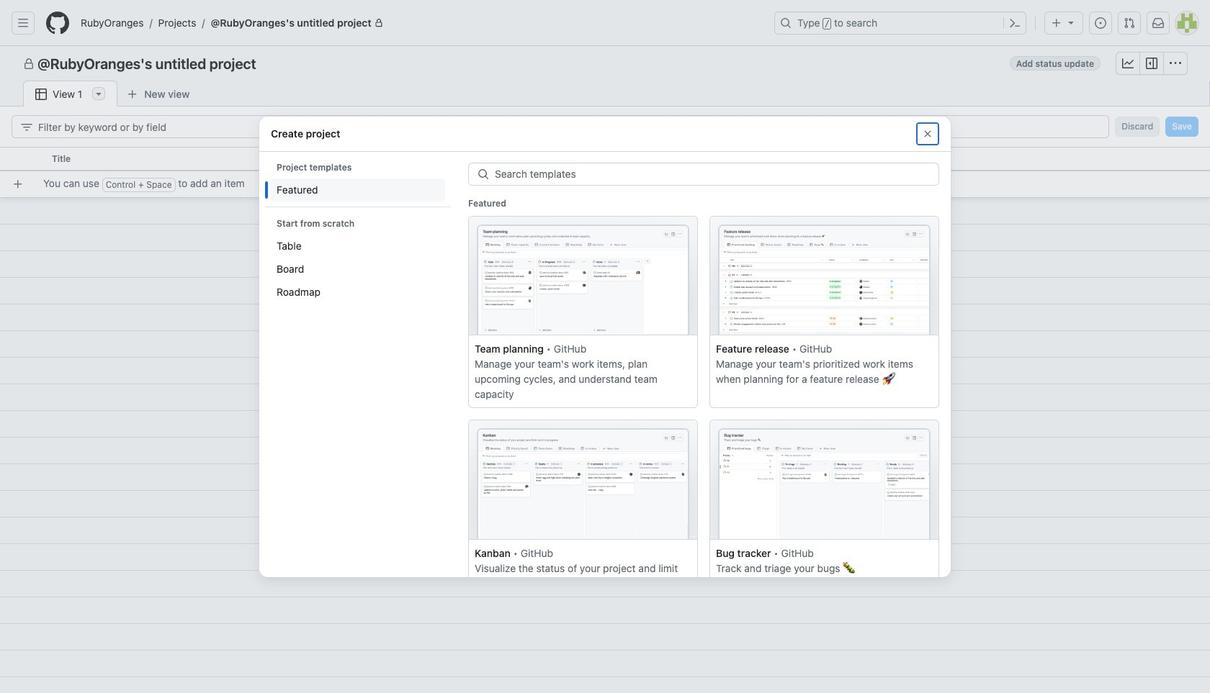 Task type: vqa. For each thing, say whether or not it's contained in the screenshot.
the triangle down image
yes



Task type: locate. For each thing, give the bounding box(es) containing it.
0 horizontal spatial sc 9kayk9 0 image
[[23, 58, 35, 70]]

tab list
[[23, 81, 222, 107]]

assignees column options image
[[631, 153, 643, 165]]

grid
[[0, 147, 1211, 694]]

sc 9kayk9 0 image
[[1123, 58, 1134, 69], [1170, 58, 1182, 69], [35, 89, 47, 100], [21, 121, 32, 133]]

sc 9kayk9 0 image
[[1147, 58, 1158, 69], [23, 58, 35, 70], [922, 128, 934, 139]]

region
[[0, 0, 1211, 694]]

cell
[[0, 147, 43, 172]]

row down view filters region
[[0, 147, 1211, 172]]

git pull request image
[[1124, 17, 1136, 29]]

triangle down image
[[1066, 17, 1077, 28]]

status column options image
[[775, 153, 787, 165]]

view filters region
[[12, 115, 1199, 138]]

plus image
[[1051, 17, 1063, 29]]

row
[[0, 147, 1211, 172], [6, 171, 1211, 197]]

tab panel
[[0, 107, 1211, 694]]

dialog
[[259, 116, 951, 694]]

list
[[75, 12, 766, 35]]



Task type: describe. For each thing, give the bounding box(es) containing it.
row down 'assignees column options' image
[[6, 171, 1211, 197]]

1 horizontal spatial sc 9kayk9 0 image
[[922, 128, 934, 139]]

project navigation
[[0, 46, 1211, 81]]

lock image
[[375, 19, 383, 27]]

add field image
[[812, 153, 824, 164]]

command palette image
[[1010, 17, 1021, 29]]

notifications image
[[1153, 17, 1165, 29]]

Search templates text field
[[495, 163, 939, 185]]

2 horizontal spatial sc 9kayk9 0 image
[[1147, 58, 1158, 69]]

homepage image
[[46, 12, 69, 35]]

create new item or add existing item image
[[12, 178, 24, 190]]

issue opened image
[[1095, 17, 1107, 29]]

title column options image
[[487, 153, 499, 165]]

view options for view 1 image
[[93, 88, 105, 99]]

sc 9kayk9 0 image inside view filters region
[[21, 121, 32, 133]]

search image
[[478, 168, 489, 180]]



